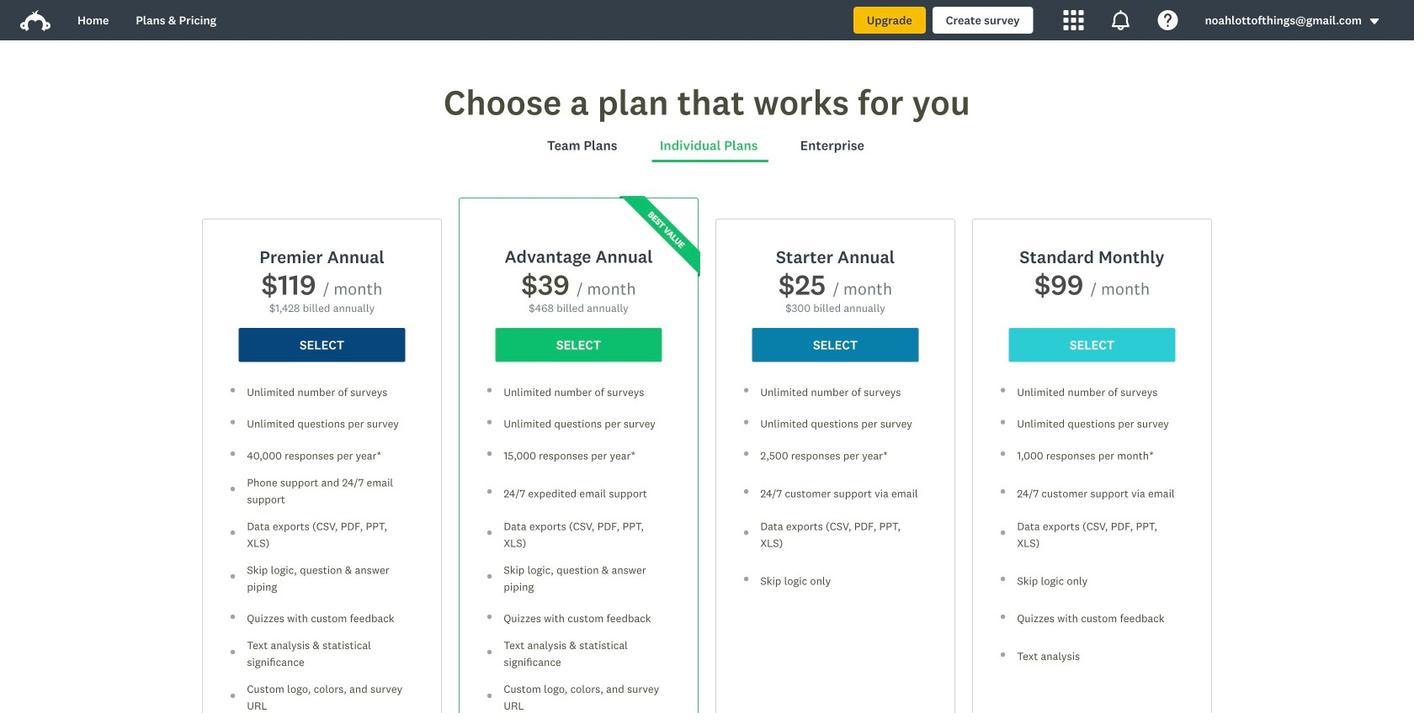 Task type: locate. For each thing, give the bounding box(es) containing it.
0 horizontal spatial products icon image
[[1064, 10, 1084, 30]]

products icon image
[[1064, 10, 1084, 30], [1111, 10, 1131, 30]]

1 horizontal spatial products icon image
[[1111, 10, 1131, 30]]

2 products icon image from the left
[[1111, 10, 1131, 30]]

surveymonkey logo image
[[20, 10, 51, 31]]



Task type: describe. For each thing, give the bounding box(es) containing it.
dropdown arrow image
[[1369, 16, 1381, 27]]

help icon image
[[1158, 10, 1178, 30]]

1 products icon image from the left
[[1064, 10, 1084, 30]]



Task type: vqa. For each thing, say whether or not it's contained in the screenshot.
SurveyMonkey Logo
yes



